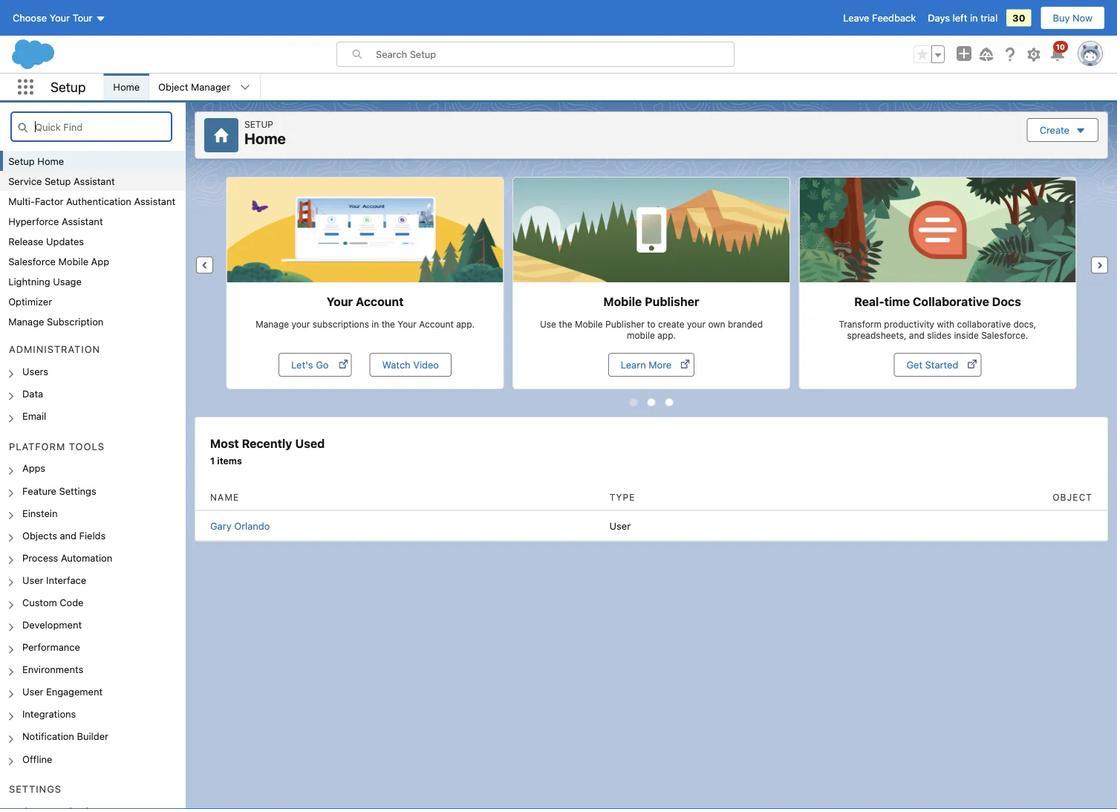 Task type: describe. For each thing, give the bounding box(es) containing it.
process automation
[[22, 552, 112, 563]]

1 horizontal spatial account
[[419, 319, 454, 329]]

service setup assistant tree item
[[0, 171, 186, 191]]

user engagement link
[[22, 686, 103, 700]]

the inside 'use the mobile publisher to create your own branded mobile app.'
[[559, 319, 573, 329]]

lightning usage
[[8, 276, 82, 287]]

platform tools
[[9, 441, 105, 452]]

gary orlando
[[210, 520, 270, 531]]

1 vertical spatial home
[[245, 130, 286, 147]]

assistant inside service setup assistant tree item
[[74, 175, 115, 187]]

manager
[[191, 81, 230, 93]]

salesforce mobile app link
[[8, 256, 109, 267]]

learn
[[621, 359, 646, 370]]

integrations
[[22, 709, 76, 720]]

home inside tree item
[[37, 155, 64, 167]]

tools
[[69, 441, 105, 452]]

service
[[8, 175, 42, 187]]

apps
[[22, 463, 45, 474]]

started
[[926, 359, 959, 370]]

transform productivity with collaborative docs, spreadsheets, and slides inside salesforce.
[[840, 319, 1037, 341]]

30
[[1013, 12, 1026, 23]]

leave
[[844, 12, 870, 23]]

0 vertical spatial account
[[356, 295, 404, 309]]

own
[[709, 319, 726, 329]]

inside
[[955, 330, 980, 341]]

release updates
[[8, 236, 84, 247]]

let's go
[[291, 359, 329, 370]]

10
[[1057, 42, 1066, 51]]

to
[[648, 319, 656, 329]]

more
[[649, 359, 672, 370]]

watch video button
[[370, 353, 452, 377]]

objects and fields
[[22, 530, 106, 541]]

mobile inside setup tree tree
[[58, 256, 88, 267]]

and inside setup tree tree
[[60, 530, 77, 541]]

home link
[[104, 74, 149, 100]]

buy
[[1054, 12, 1071, 23]]

email
[[22, 411, 46, 422]]

Search Setup text field
[[376, 42, 734, 66]]

users link
[[22, 366, 48, 379]]

days left in trial
[[929, 12, 998, 23]]

most recently used 1 items
[[210, 437, 325, 466]]

setup tree tree
[[0, 151, 186, 809]]

interface
[[46, 575, 86, 586]]

feedback
[[873, 12, 917, 23]]

1 horizontal spatial your
[[327, 295, 353, 309]]

time
[[885, 295, 911, 309]]

buy now button
[[1041, 6, 1106, 30]]

engagement
[[46, 686, 103, 698]]

buy now
[[1054, 12, 1093, 23]]

used
[[295, 437, 325, 451]]

trial
[[981, 12, 998, 23]]

custom
[[22, 597, 57, 608]]

user interface
[[22, 575, 86, 586]]

let's go button
[[279, 353, 352, 377]]

builder
[[77, 731, 108, 742]]

learn more button
[[609, 353, 695, 377]]

object manager link
[[150, 74, 239, 100]]

multi-factor authentication assistant
[[8, 195, 175, 207]]

choose your tour
[[13, 12, 93, 23]]

0 vertical spatial app.
[[457, 319, 475, 329]]

choose
[[13, 12, 47, 23]]

manage subscription
[[8, 316, 104, 327]]

manage for manage your subscriptions in the your account app.
[[256, 319, 289, 329]]

get started button
[[895, 353, 982, 377]]

salesforce mobile app
[[8, 256, 109, 267]]

spreadsheets,
[[848, 330, 907, 341]]

user for user
[[610, 520, 631, 531]]

0 vertical spatial settings
[[59, 485, 96, 496]]

development link
[[22, 619, 82, 633]]

mobile publisher
[[604, 295, 700, 309]]

10 button
[[1050, 41, 1069, 63]]

most
[[210, 437, 239, 451]]

and inside transform productivity with collaborative docs, spreadsheets, and slides inside salesforce.
[[910, 330, 925, 341]]

gary
[[210, 520, 232, 531]]

watch video
[[382, 359, 439, 370]]

lightning usage link
[[8, 276, 82, 287]]

code
[[60, 597, 84, 608]]

your inside popup button
[[50, 12, 70, 23]]

platform
[[9, 441, 66, 452]]

data link
[[22, 388, 43, 402]]

create
[[1040, 125, 1070, 136]]

transform
[[840, 319, 882, 329]]

tab panel containing your account
[[218, 177, 1086, 389]]

1 vertical spatial in
[[372, 319, 379, 329]]

feature settings
[[22, 485, 96, 496]]

your account
[[327, 295, 404, 309]]

watch
[[382, 359, 411, 370]]

setup home inside tree item
[[8, 155, 64, 167]]

user for user engagement
[[22, 686, 43, 698]]

object for object
[[1053, 492, 1093, 502]]

collaborative
[[914, 295, 990, 309]]

service setup assistant link
[[8, 175, 115, 187]]

create
[[659, 319, 685, 329]]

1
[[210, 456, 215, 466]]

productivity
[[885, 319, 935, 329]]

feature settings link
[[22, 485, 96, 499]]



Task type: locate. For each thing, give the bounding box(es) containing it.
now
[[1073, 12, 1093, 23]]

docs
[[993, 295, 1022, 309]]

the down your account
[[382, 319, 395, 329]]

1 vertical spatial settings
[[9, 784, 62, 795]]

gary orlando link
[[210, 520, 270, 531]]

2 vertical spatial mobile
[[575, 319, 603, 329]]

go
[[316, 359, 329, 370]]

1 vertical spatial setup home
[[8, 155, 64, 167]]

app
[[91, 256, 109, 267]]

get
[[907, 359, 923, 370]]

2 vertical spatial your
[[398, 319, 417, 329]]

user down type
[[610, 520, 631, 531]]

0 vertical spatial your
[[50, 12, 70, 23]]

publisher inside 'use the mobile publisher to create your own branded mobile app.'
[[606, 319, 645, 329]]

mobile up mobile
[[604, 295, 642, 309]]

learn more
[[621, 359, 672, 370]]

1 vertical spatial and
[[60, 530, 77, 541]]

0 horizontal spatial manage
[[8, 316, 44, 327]]

your left subscriptions at the left top of page
[[292, 319, 310, 329]]

process
[[22, 552, 58, 563]]

mobile inside 'use the mobile publisher to create your own branded mobile app.'
[[575, 319, 603, 329]]

1 horizontal spatial and
[[910, 330, 925, 341]]

object manager
[[158, 81, 230, 93]]

subscriptions
[[313, 319, 369, 329]]

0 horizontal spatial your
[[50, 12, 70, 23]]

items
[[217, 456, 242, 466]]

user up 'custom' at left
[[22, 575, 43, 586]]

mobile right use
[[575, 319, 603, 329]]

1 horizontal spatial your
[[688, 319, 706, 329]]

notification
[[22, 731, 74, 742]]

0 horizontal spatial object
[[158, 81, 188, 93]]

setup inside setup home
[[245, 119, 273, 129]]

offline
[[22, 754, 52, 765]]

setup home tree item
[[0, 151, 186, 171]]

use
[[540, 319, 557, 329]]

manage up let's go 'button'
[[256, 319, 289, 329]]

2 horizontal spatial mobile
[[604, 295, 642, 309]]

2 horizontal spatial home
[[245, 130, 286, 147]]

hyperforce assistant link
[[8, 216, 103, 227]]

user for user interface
[[22, 575, 43, 586]]

manage subscription link
[[8, 316, 104, 327]]

1 vertical spatial publisher
[[606, 319, 645, 329]]

collaborative
[[958, 319, 1012, 329]]

1 horizontal spatial mobile
[[575, 319, 603, 329]]

account up video
[[419, 319, 454, 329]]

0 horizontal spatial mobile
[[58, 256, 88, 267]]

release updates link
[[8, 236, 84, 247]]

1 horizontal spatial app.
[[658, 330, 676, 341]]

1 vertical spatial user
[[22, 575, 43, 586]]

mobile up usage
[[58, 256, 88, 267]]

1 vertical spatial app.
[[658, 330, 676, 341]]

orlando
[[234, 520, 270, 531]]

user engagement
[[22, 686, 103, 698]]

release
[[8, 236, 43, 247]]

integrations link
[[22, 709, 76, 722]]

get started
[[907, 359, 959, 370]]

your inside 'use the mobile publisher to create your own branded mobile app.'
[[688, 319, 706, 329]]

settings down 'offline' link
[[9, 784, 62, 795]]

email link
[[22, 411, 46, 424]]

2 your from the left
[[688, 319, 706, 329]]

1 horizontal spatial the
[[559, 319, 573, 329]]

development
[[22, 619, 82, 631]]

0 horizontal spatial your
[[292, 319, 310, 329]]

offline link
[[22, 754, 52, 767]]

the right use
[[559, 319, 573, 329]]

leave feedback
[[844, 12, 917, 23]]

your left the own
[[688, 319, 706, 329]]

with
[[938, 319, 955, 329]]

0 horizontal spatial the
[[382, 319, 395, 329]]

environments link
[[22, 664, 83, 678]]

app. inside 'use the mobile publisher to create your own branded mobile app.'
[[658, 330, 676, 341]]

1 vertical spatial your
[[327, 295, 353, 309]]

object inside object element
[[1053, 492, 1093, 502]]

slides
[[928, 330, 952, 341]]

setup
[[51, 79, 86, 95], [245, 119, 273, 129], [8, 155, 35, 167], [45, 175, 71, 187]]

0 horizontal spatial in
[[372, 319, 379, 329]]

setup home link
[[8, 155, 64, 167]]

assistant down setup home tree item
[[74, 175, 115, 187]]

salesforce
[[8, 256, 56, 267]]

1 horizontal spatial manage
[[256, 319, 289, 329]]

1 vertical spatial account
[[419, 319, 454, 329]]

and down productivity
[[910, 330, 925, 341]]

settings
[[59, 485, 96, 496], [9, 784, 62, 795]]

Quick Find search field
[[10, 111, 172, 142]]

days
[[929, 12, 951, 23]]

settings right feature
[[59, 485, 96, 496]]

and up process automation
[[60, 530, 77, 541]]

0 horizontal spatial home
[[37, 155, 64, 167]]

lightning
[[8, 276, 50, 287]]

your up the watch video
[[398, 319, 417, 329]]

real-
[[855, 295, 885, 309]]

environments
[[22, 664, 83, 675]]

type
[[610, 492, 636, 502]]

0 horizontal spatial publisher
[[606, 319, 645, 329]]

docs,
[[1014, 319, 1037, 329]]

optimizer
[[8, 296, 52, 307]]

1 vertical spatial object
[[1053, 492, 1093, 502]]

object element
[[814, 485, 1108, 511]]

object for object manager
[[158, 81, 188, 93]]

choose your tour button
[[12, 6, 107, 30]]

group
[[914, 45, 946, 63]]

0 vertical spatial user
[[610, 520, 631, 531]]

and
[[910, 330, 925, 341], [60, 530, 77, 541]]

name
[[210, 492, 240, 502]]

mobile
[[627, 330, 655, 341]]

0 vertical spatial object
[[158, 81, 188, 93]]

your left tour
[[50, 12, 70, 23]]

1 horizontal spatial home
[[113, 81, 140, 93]]

publisher up mobile
[[606, 319, 645, 329]]

salesforce.
[[982, 330, 1029, 341]]

0 vertical spatial assistant
[[74, 175, 115, 187]]

1 horizontal spatial publisher
[[645, 295, 700, 309]]

1 the from the left
[[382, 319, 395, 329]]

feature
[[22, 485, 56, 496]]

2 vertical spatial home
[[37, 155, 64, 167]]

name element
[[195, 485, 595, 511]]

hyperforce assistant
[[8, 216, 103, 227]]

assistant down multi-factor authentication assistant
[[62, 216, 103, 227]]

0 vertical spatial in
[[971, 12, 979, 23]]

manage your subscriptions in the your account app.
[[256, 319, 475, 329]]

performance
[[22, 642, 80, 653]]

your
[[50, 12, 70, 23], [327, 295, 353, 309], [398, 319, 417, 329]]

tour
[[73, 12, 93, 23]]

0 horizontal spatial app.
[[457, 319, 475, 329]]

create button
[[1028, 118, 1099, 142]]

type element
[[595, 485, 814, 511]]

your up subscriptions at the left top of page
[[327, 295, 353, 309]]

0 vertical spatial and
[[910, 330, 925, 341]]

assistant right authentication
[[134, 195, 175, 207]]

usage
[[53, 276, 82, 287]]

1 your from the left
[[292, 319, 310, 329]]

in down your account
[[372, 319, 379, 329]]

2 vertical spatial user
[[22, 686, 43, 698]]

real-time collaborative docs
[[855, 295, 1022, 309]]

2 horizontal spatial your
[[398, 319, 417, 329]]

1 horizontal spatial in
[[971, 12, 979, 23]]

user up integrations
[[22, 686, 43, 698]]

notification builder link
[[22, 731, 108, 745]]

1 vertical spatial assistant
[[134, 195, 175, 207]]

0 horizontal spatial setup home
[[8, 155, 64, 167]]

tab panel
[[218, 177, 1086, 389]]

automation
[[61, 552, 112, 563]]

0 horizontal spatial and
[[60, 530, 77, 541]]

video
[[414, 359, 439, 370]]

0 vertical spatial home
[[113, 81, 140, 93]]

0 horizontal spatial account
[[356, 295, 404, 309]]

branded
[[728, 319, 763, 329]]

1 horizontal spatial setup home
[[245, 119, 286, 147]]

einstein
[[22, 508, 58, 519]]

manage down optimizer on the top left
[[8, 316, 44, 327]]

publisher up the create
[[645, 295, 700, 309]]

manage inside setup tree tree
[[8, 316, 44, 327]]

1 horizontal spatial object
[[1053, 492, 1093, 502]]

user interface link
[[22, 575, 86, 588]]

hyperforce
[[8, 216, 59, 227]]

subscription
[[47, 316, 104, 327]]

administration
[[9, 344, 100, 355]]

authentication
[[66, 195, 132, 207]]

0 vertical spatial publisher
[[645, 295, 700, 309]]

1 vertical spatial mobile
[[604, 295, 642, 309]]

0 vertical spatial setup home
[[245, 119, 286, 147]]

objects
[[22, 530, 57, 541]]

0 vertical spatial mobile
[[58, 256, 88, 267]]

2 vertical spatial assistant
[[62, 216, 103, 227]]

tab list
[[218, 395, 1086, 411]]

custom code
[[22, 597, 84, 608]]

in right the "left"
[[971, 12, 979, 23]]

setup home
[[245, 119, 286, 147], [8, 155, 64, 167]]

2 the from the left
[[559, 319, 573, 329]]

account up manage your subscriptions in the your account app. in the top left of the page
[[356, 295, 404, 309]]

object inside object manager link
[[158, 81, 188, 93]]

manage for manage subscription
[[8, 316, 44, 327]]



Task type: vqa. For each thing, say whether or not it's contained in the screenshot.
Watch Video Button at top
yes



